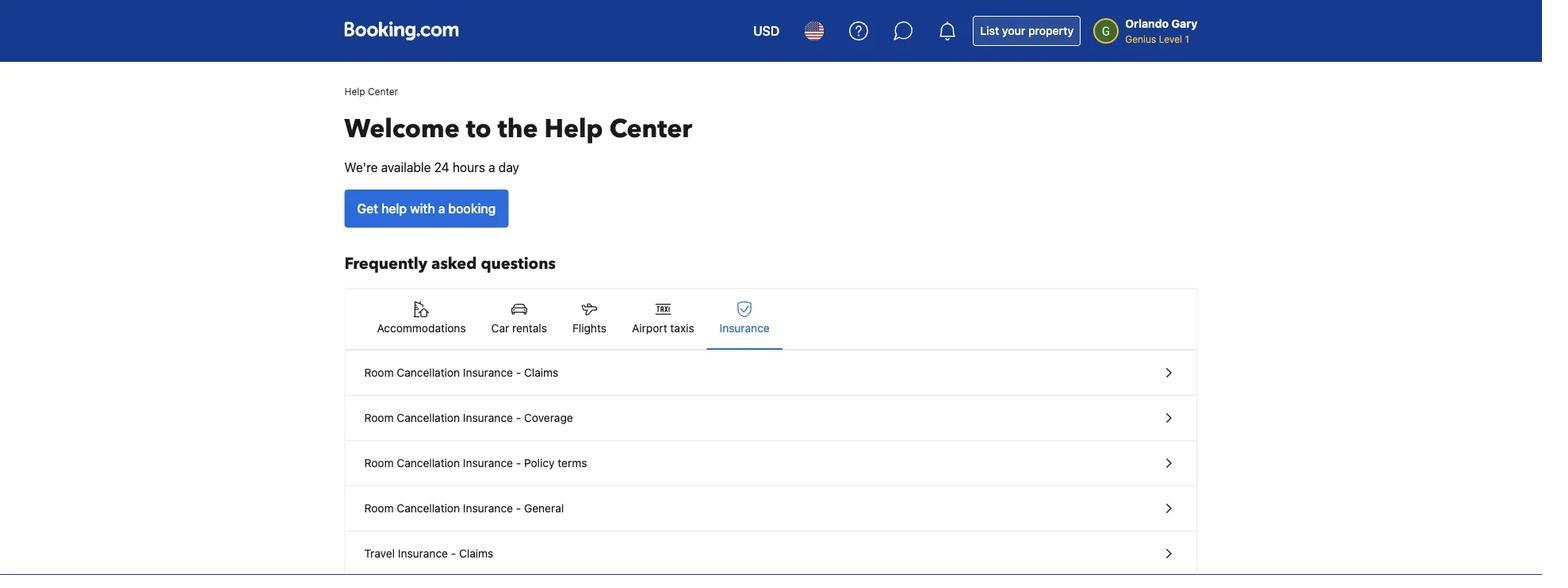 Task type: locate. For each thing, give the bounding box(es) containing it.
list
[[981, 24, 1000, 37]]

welcome
[[345, 112, 460, 146]]

- for general
[[516, 502, 521, 515]]

accommodations button
[[364, 289, 479, 349]]

insurance down the room cancellation insurance - policy terms
[[463, 502, 513, 515]]

1 vertical spatial help
[[545, 112, 603, 146]]

claims down room cancellation insurance - general
[[459, 547, 494, 560]]

4 cancellation from the top
[[397, 502, 460, 515]]

insurance for policy
[[463, 456, 513, 470]]

cancellation up travel insurance - claims
[[397, 502, 460, 515]]

1 vertical spatial claims
[[459, 547, 494, 560]]

room for room cancellation insurance - claims
[[364, 366, 394, 379]]

insurance down the room cancellation insurance - coverage on the left of the page
[[463, 456, 513, 470]]

1 vertical spatial a
[[438, 201, 445, 216]]

insurance down car
[[463, 366, 513, 379]]

asked
[[432, 253, 477, 275]]

- inside "room cancellation insurance - claims" button
[[516, 366, 521, 379]]

1 horizontal spatial center
[[610, 112, 692, 146]]

4 room from the top
[[364, 502, 394, 515]]

list your property
[[981, 24, 1074, 37]]

frequently asked questions
[[345, 253, 556, 275]]

24
[[434, 160, 450, 175]]

a left day
[[489, 160, 495, 175]]

usd button
[[744, 12, 789, 50]]

usd
[[754, 23, 780, 38]]

tab list
[[345, 289, 1197, 351]]

3 cancellation from the top
[[397, 456, 460, 470]]

policy
[[524, 456, 555, 470]]

cancellation
[[397, 366, 460, 379], [397, 411, 460, 424], [397, 456, 460, 470], [397, 502, 460, 515]]

insurance right the "travel"
[[398, 547, 448, 560]]

0 horizontal spatial a
[[438, 201, 445, 216]]

- inside room cancellation insurance - coverage button
[[516, 411, 521, 424]]

2 room from the top
[[364, 411, 394, 424]]

cancellation down room cancellation insurance - claims
[[397, 411, 460, 424]]

claims up coverage
[[524, 366, 559, 379]]

room cancellation insurance - general
[[364, 502, 564, 515]]

cancellation up room cancellation insurance - general
[[397, 456, 460, 470]]

- left policy
[[516, 456, 521, 470]]

- for coverage
[[516, 411, 521, 424]]

travel insurance - claims button
[[345, 531, 1197, 575]]

help
[[382, 201, 407, 216]]

- inside room cancellation insurance - general button
[[516, 502, 521, 515]]

get help with a booking
[[357, 201, 496, 216]]

- down car rentals
[[516, 366, 521, 379]]

insurance for coverage
[[463, 411, 513, 424]]

available
[[381, 160, 431, 175]]

insurance
[[720, 322, 770, 335], [463, 366, 513, 379], [463, 411, 513, 424], [463, 456, 513, 470], [463, 502, 513, 515], [398, 547, 448, 560]]

car
[[492, 322, 509, 335]]

cancellation down accommodations
[[397, 366, 460, 379]]

1 room from the top
[[364, 366, 394, 379]]

car rentals
[[492, 322, 547, 335]]

claims inside "room cancellation insurance - claims" button
[[524, 366, 559, 379]]

0 vertical spatial center
[[368, 86, 398, 97]]

a right with
[[438, 201, 445, 216]]

room cancellation insurance - coverage
[[364, 411, 573, 424]]

- left coverage
[[516, 411, 521, 424]]

3 room from the top
[[364, 456, 394, 470]]

- left general
[[516, 502, 521, 515]]

airport
[[632, 322, 668, 335]]

- for claims
[[516, 366, 521, 379]]

flights
[[573, 322, 607, 335]]

gary
[[1172, 17, 1198, 30]]

0 horizontal spatial help
[[345, 86, 365, 97]]

airport taxis
[[632, 322, 695, 335]]

0 vertical spatial help
[[345, 86, 365, 97]]

2 cancellation from the top
[[397, 411, 460, 424]]

1 horizontal spatial claims
[[524, 366, 559, 379]]

1 cancellation from the top
[[397, 366, 460, 379]]

room cancellation insurance - policy terms button
[[345, 441, 1197, 486]]

orlando gary genius level 1
[[1126, 17, 1198, 44]]

to
[[466, 112, 492, 146]]

cancellation inside room cancellation insurance - coverage button
[[397, 411, 460, 424]]

cancellation inside room cancellation insurance - general button
[[397, 502, 460, 515]]

taxis
[[671, 322, 695, 335]]

cancellation for room cancellation insurance - claims
[[397, 366, 460, 379]]

a
[[489, 160, 495, 175], [438, 201, 445, 216]]

- inside travel insurance - claims button
[[451, 547, 456, 560]]

help up the 'welcome'
[[345, 86, 365, 97]]

help
[[345, 86, 365, 97], [545, 112, 603, 146]]

room cancellation insurance - claims
[[364, 366, 559, 379]]

questions
[[481, 253, 556, 275]]

- inside room cancellation insurance - policy terms button
[[516, 456, 521, 470]]

0 vertical spatial claims
[[524, 366, 559, 379]]

help right the the
[[545, 112, 603, 146]]

center
[[368, 86, 398, 97], [610, 112, 692, 146]]

room cancellation insurance - coverage button
[[345, 396, 1197, 441]]

cancellation inside "room cancellation insurance - claims" button
[[397, 366, 460, 379]]

your
[[1003, 24, 1026, 37]]

1 horizontal spatial help
[[545, 112, 603, 146]]

- down room cancellation insurance - general
[[451, 547, 456, 560]]

room cancellation insurance - general button
[[345, 486, 1197, 531]]

0 horizontal spatial claims
[[459, 547, 494, 560]]

claims
[[524, 366, 559, 379], [459, 547, 494, 560]]

cancellation inside room cancellation insurance - policy terms button
[[397, 456, 460, 470]]

cancellation for room cancellation insurance - coverage
[[397, 411, 460, 424]]

accommodations
[[377, 322, 466, 335]]

room
[[364, 366, 394, 379], [364, 411, 394, 424], [364, 456, 394, 470], [364, 502, 394, 515]]

-
[[516, 366, 521, 379], [516, 411, 521, 424], [516, 456, 521, 470], [516, 502, 521, 515], [451, 547, 456, 560]]

insurance up the room cancellation insurance - policy terms
[[463, 411, 513, 424]]

coverage
[[524, 411, 573, 424]]

0 vertical spatial a
[[489, 160, 495, 175]]



Task type: vqa. For each thing, say whether or not it's contained in the screenshot.
The Travel
yes



Task type: describe. For each thing, give the bounding box(es) containing it.
1 horizontal spatial a
[[489, 160, 495, 175]]

help center
[[345, 86, 398, 97]]

get help with a booking button
[[345, 190, 509, 228]]

1 vertical spatial center
[[610, 112, 692, 146]]

room for room cancellation insurance - policy terms
[[364, 456, 394, 470]]

flights button
[[560, 289, 619, 349]]

we're
[[345, 160, 378, 175]]

room cancellation insurance - claims button
[[345, 351, 1197, 396]]

0 horizontal spatial center
[[368, 86, 398, 97]]

cancellation for room cancellation insurance - policy terms
[[397, 456, 460, 470]]

tab list containing accommodations
[[345, 289, 1197, 351]]

hours
[[453, 160, 485, 175]]

booking.com online hotel reservations image
[[345, 21, 459, 40]]

get
[[357, 201, 378, 216]]

list your property link
[[973, 16, 1081, 46]]

genius
[[1126, 33, 1157, 44]]

claims inside travel insurance - claims button
[[459, 547, 494, 560]]

airport taxis button
[[619, 289, 707, 349]]

cancellation for room cancellation insurance - general
[[397, 502, 460, 515]]

insurance up "room cancellation insurance - claims" button
[[720, 322, 770, 335]]

we're available 24 hours a day
[[345, 160, 519, 175]]

general
[[524, 502, 564, 515]]

travel
[[364, 547, 395, 560]]

terms
[[558, 456, 587, 470]]

insurance button
[[707, 289, 783, 349]]

insurance for claims
[[463, 366, 513, 379]]

orlando
[[1126, 17, 1169, 30]]

the
[[498, 112, 538, 146]]

car rentals button
[[479, 289, 560, 349]]

day
[[499, 160, 519, 175]]

travel insurance - claims
[[364, 547, 494, 560]]

a inside button
[[438, 201, 445, 216]]

1
[[1185, 33, 1190, 44]]

room for room cancellation insurance - coverage
[[364, 411, 394, 424]]

with
[[410, 201, 435, 216]]

frequently
[[345, 253, 428, 275]]

welcome to the help center
[[345, 112, 692, 146]]

booking
[[449, 201, 496, 216]]

insurance for general
[[463, 502, 513, 515]]

room cancellation insurance - policy terms
[[364, 456, 587, 470]]

rentals
[[512, 322, 547, 335]]

level
[[1159, 33, 1183, 44]]

- for policy
[[516, 456, 521, 470]]

property
[[1029, 24, 1074, 37]]

room for room cancellation insurance - general
[[364, 502, 394, 515]]



